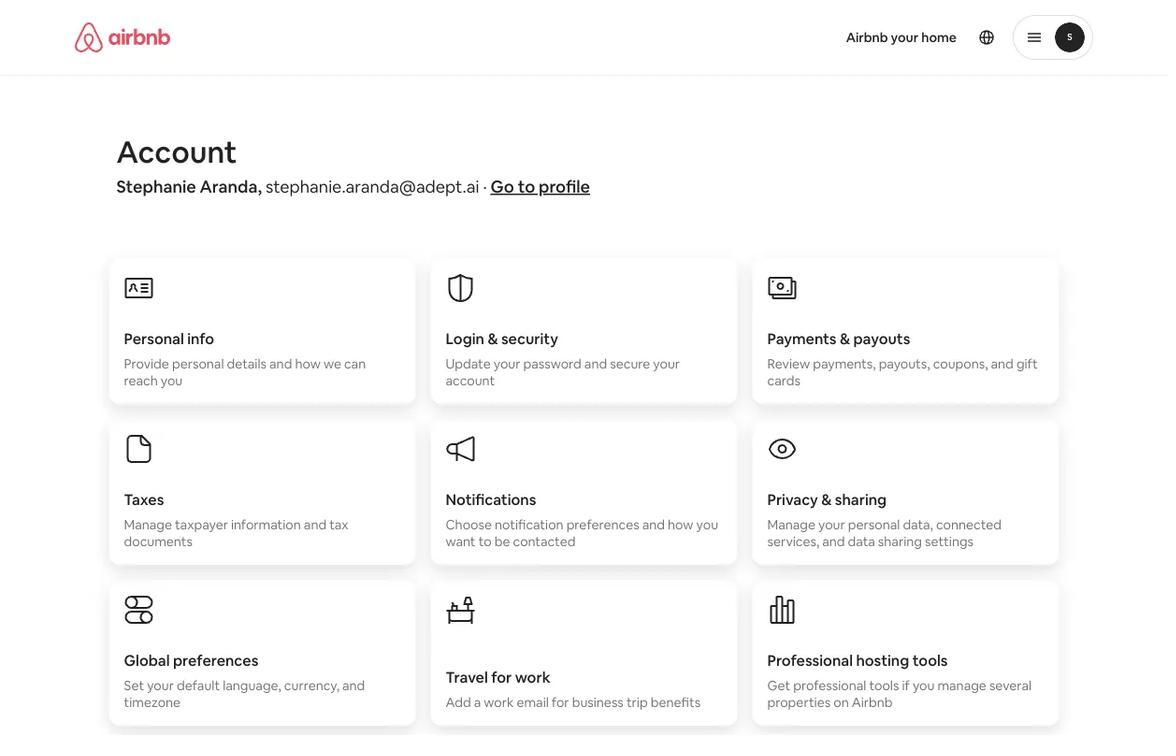 Task type: vqa. For each thing, say whether or not it's contained in the screenshot.
second not
no



Task type: locate. For each thing, give the bounding box(es) containing it.
0 horizontal spatial for
[[491, 667, 512, 687]]

to left be
[[479, 533, 492, 550]]

0 vertical spatial you
[[161, 372, 183, 389]]

1 vertical spatial how
[[668, 516, 694, 533]]

for
[[491, 667, 512, 687], [552, 694, 569, 711]]

account stephanie aranda , stephanie.aranda@adept.ai · go to profile
[[116, 132, 590, 198]]

personal inside the personal info provide personal details and how we can reach you
[[172, 355, 224, 372]]

preferences up default
[[173, 651, 258, 670]]

manage down privacy at the right
[[767, 516, 816, 533]]

your left data
[[818, 516, 845, 533]]

professional
[[767, 651, 853, 670]]

0 vertical spatial to
[[518, 176, 535, 198]]

1 horizontal spatial manage
[[767, 516, 816, 533]]

payments,
[[813, 355, 876, 372]]

& inside payments & payouts review payments, payouts, coupons, and gift cards
[[840, 329, 850, 348]]

to inside notifications choose notification preferences and how you want to be contacted
[[479, 533, 492, 550]]

a
[[474, 694, 481, 711]]

0 horizontal spatial manage
[[124, 516, 172, 533]]

airbnb left home
[[846, 29, 888, 46]]

your right set
[[147, 677, 174, 694]]

& up the 'payments,'
[[840, 329, 850, 348]]

global preferences set your default language, currency, and timezone
[[124, 651, 365, 711]]

& right privacy at the right
[[821, 490, 832, 509]]

cards
[[767, 372, 800, 389]]

1 horizontal spatial &
[[821, 490, 832, 509]]

&
[[488, 329, 498, 348], [840, 329, 850, 348], [821, 490, 832, 509]]

1 horizontal spatial for
[[552, 694, 569, 711]]

and
[[269, 355, 292, 372], [584, 355, 607, 372], [991, 355, 1014, 372], [304, 516, 327, 533], [642, 516, 665, 533], [822, 533, 845, 550], [342, 677, 365, 694]]

how
[[295, 355, 321, 372], [668, 516, 694, 533]]

connected
[[936, 516, 1002, 533]]

1 horizontal spatial preferences
[[566, 516, 639, 533]]

and inside privacy & sharing manage your personal data, connected services, and data sharing settings
[[822, 533, 845, 550]]

you right if
[[913, 677, 935, 694]]

0 horizontal spatial you
[[161, 372, 183, 389]]

aranda
[[200, 176, 258, 198]]

go
[[491, 176, 514, 198]]

business
[[572, 694, 624, 711]]

currency,
[[284, 677, 339, 694]]

2 horizontal spatial &
[[840, 329, 850, 348]]

profile element
[[607, 0, 1093, 75]]

manage inside privacy & sharing manage your personal data, connected services, and data sharing settings
[[767, 516, 816, 533]]

want
[[446, 533, 476, 550]]

travel for work add a work email for business trip benefits
[[446, 667, 701, 711]]

2 horizontal spatial you
[[913, 677, 935, 694]]

stephanie.aranda@adept.ai
[[266, 176, 479, 198]]

provide
[[124, 355, 169, 372]]

0 horizontal spatial to
[[479, 533, 492, 550]]

documents
[[124, 533, 193, 550]]

work
[[515, 667, 551, 687], [484, 694, 514, 711]]

work right 'a' at the left of page
[[484, 694, 514, 711]]

stephanie
[[116, 176, 196, 198]]

info
[[187, 329, 214, 348]]

profile
[[539, 176, 590, 198]]

1 manage from the left
[[124, 516, 172, 533]]

your left home
[[891, 29, 919, 46]]

1 vertical spatial tools
[[869, 677, 899, 694]]

1 horizontal spatial personal
[[848, 516, 900, 533]]

& inside privacy & sharing manage your personal data, connected services, and data sharing settings
[[821, 490, 832, 509]]

1 vertical spatial to
[[479, 533, 492, 550]]

0 vertical spatial sharing
[[835, 490, 887, 509]]

your inside global preferences set your default language, currency, and timezone
[[147, 677, 174, 694]]

& inside login & security update your password and secure your account
[[488, 329, 498, 348]]

personal inside privacy & sharing manage your personal data, connected services, and data sharing settings
[[848, 516, 900, 533]]

personal down info
[[172, 355, 224, 372]]

manage down taxes
[[124, 516, 172, 533]]

notifications
[[446, 490, 536, 509]]

1 vertical spatial work
[[484, 694, 514, 711]]

preferences
[[566, 516, 639, 533], [173, 651, 258, 670]]

0 horizontal spatial &
[[488, 329, 498, 348]]

security
[[501, 329, 558, 348]]

0 vertical spatial work
[[515, 667, 551, 687]]

2 vertical spatial you
[[913, 677, 935, 694]]

your down the 'security'
[[494, 355, 520, 372]]

airbnb
[[846, 29, 888, 46], [852, 694, 893, 711]]

you
[[161, 372, 183, 389], [696, 516, 718, 533], [913, 677, 935, 694]]

coupons,
[[933, 355, 988, 372]]

personal left data,
[[848, 516, 900, 533]]

to
[[518, 176, 535, 198], [479, 533, 492, 550]]

several
[[989, 677, 1032, 694]]

1 horizontal spatial you
[[696, 516, 718, 533]]

your right secure
[[653, 355, 680, 372]]

you right reach
[[161, 372, 183, 389]]

personal
[[172, 355, 224, 372], [848, 516, 900, 533]]

1 horizontal spatial to
[[518, 176, 535, 198]]

privacy & sharing manage your personal data, connected services, and data sharing settings
[[767, 490, 1002, 550]]

tools left if
[[869, 677, 899, 694]]

sharing
[[835, 490, 887, 509], [878, 533, 922, 550]]

payouts,
[[879, 355, 930, 372]]

for right email
[[552, 694, 569, 711]]

can
[[344, 355, 366, 372]]

work up email
[[515, 667, 551, 687]]

data,
[[903, 516, 933, 533]]

0 horizontal spatial work
[[484, 694, 514, 711]]

1 vertical spatial you
[[696, 516, 718, 533]]

you left services,
[[696, 516, 718, 533]]

home
[[921, 29, 957, 46]]

2 manage from the left
[[767, 516, 816, 533]]

timezone
[[124, 694, 181, 711]]

0 horizontal spatial how
[[295, 355, 321, 372]]

airbnb inside professional hosting tools get professional tools if you manage several properties on airbnb
[[852, 694, 893, 711]]

payments
[[767, 329, 837, 348]]

1 vertical spatial preferences
[[173, 651, 258, 670]]

login & security update your password and secure your account
[[446, 329, 680, 389]]

you inside the personal info provide personal details and how we can reach you
[[161, 372, 183, 389]]

preferences right notification on the bottom left of page
[[566, 516, 639, 533]]

& for sharing
[[821, 490, 832, 509]]

to right go
[[518, 176, 535, 198]]

manage
[[124, 516, 172, 533], [767, 516, 816, 533]]

airbnb right on in the right bottom of the page
[[852, 694, 893, 711]]

tools up manage
[[913, 651, 948, 670]]

professional
[[793, 677, 866, 694]]

1 vertical spatial for
[[552, 694, 569, 711]]

0 vertical spatial personal
[[172, 355, 224, 372]]

& right the login
[[488, 329, 498, 348]]

0 vertical spatial for
[[491, 667, 512, 687]]

0 vertical spatial preferences
[[566, 516, 639, 533]]

for right travel
[[491, 667, 512, 687]]

0 horizontal spatial personal
[[172, 355, 224, 372]]

settings
[[925, 533, 974, 550]]

properties
[[767, 694, 831, 711]]

and inside the personal info provide personal details and how we can reach you
[[269, 355, 292, 372]]

sharing right data
[[878, 533, 922, 550]]

your
[[891, 29, 919, 46], [494, 355, 520, 372], [653, 355, 680, 372], [818, 516, 845, 533], [147, 677, 174, 694]]

0 horizontal spatial preferences
[[173, 651, 258, 670]]

reach
[[124, 372, 158, 389]]

1 horizontal spatial how
[[668, 516, 694, 533]]

notifications choose notification preferences and how you want to be contacted
[[446, 490, 718, 550]]

1 vertical spatial airbnb
[[852, 694, 893, 711]]

1 horizontal spatial tools
[[913, 651, 948, 670]]

0 vertical spatial airbnb
[[846, 29, 888, 46]]

0 vertical spatial tools
[[913, 651, 948, 670]]

1 vertical spatial personal
[[848, 516, 900, 533]]

and inside global preferences set your default language, currency, and timezone
[[342, 677, 365, 694]]

and inside taxes manage taxpayer information and tax documents
[[304, 516, 327, 533]]

login
[[446, 329, 484, 348]]

we
[[324, 355, 341, 372]]

sharing up data
[[835, 490, 887, 509]]

preferences inside global preferences set your default language, currency, and timezone
[[173, 651, 258, 670]]

hosting
[[856, 651, 909, 670]]

tools
[[913, 651, 948, 670], [869, 677, 899, 694]]

0 horizontal spatial tools
[[869, 677, 899, 694]]

taxes
[[124, 490, 164, 509]]

to inside account stephanie aranda , stephanie.aranda@adept.ai · go to profile
[[518, 176, 535, 198]]

0 vertical spatial how
[[295, 355, 321, 372]]



Task type: describe. For each thing, give the bounding box(es) containing it.
& for security
[[488, 329, 498, 348]]

account
[[446, 372, 495, 389]]

on
[[834, 694, 849, 711]]

email
[[517, 694, 549, 711]]

secure
[[610, 355, 650, 372]]

your inside profile element
[[891, 29, 919, 46]]

choose
[[446, 516, 492, 533]]

benefits
[[651, 694, 701, 711]]

go to profile link
[[491, 176, 590, 198]]

airbnb your home
[[846, 29, 957, 46]]

travel
[[446, 667, 488, 687]]

privacy
[[767, 490, 818, 509]]

personal
[[124, 329, 184, 348]]

review
[[767, 355, 810, 372]]

payouts
[[853, 329, 910, 348]]

if
[[902, 677, 910, 694]]

notification
[[495, 516, 564, 533]]

your inside privacy & sharing manage your personal data, connected services, and data sharing settings
[[818, 516, 845, 533]]

password
[[523, 355, 582, 372]]

global
[[124, 651, 170, 670]]

payments & payouts review payments, payouts, coupons, and gift cards
[[767, 329, 1038, 389]]

set
[[124, 677, 144, 694]]

account
[[116, 132, 237, 171]]

professional hosting tools get professional tools if you manage several properties on airbnb
[[767, 651, 1032, 711]]

taxes manage taxpayer information and tax documents
[[124, 490, 349, 550]]

1 vertical spatial sharing
[[878, 533, 922, 550]]

information
[[231, 516, 301, 533]]

trip
[[627, 694, 648, 711]]

you inside professional hosting tools get professional tools if you manage several properties on airbnb
[[913, 677, 935, 694]]

language,
[[223, 677, 281, 694]]

details
[[227, 355, 267, 372]]

manage inside taxes manage taxpayer information and tax documents
[[124, 516, 172, 533]]

1 horizontal spatial work
[[515, 667, 551, 687]]

and inside payments & payouts review payments, payouts, coupons, and gift cards
[[991, 355, 1014, 372]]

how inside the personal info provide personal details and how we can reach you
[[295, 355, 321, 372]]

,
[[258, 176, 262, 198]]

you inside notifications choose notification preferences and how you want to be contacted
[[696, 516, 718, 533]]

update
[[446, 355, 491, 372]]

data
[[848, 533, 875, 550]]

tax
[[329, 516, 349, 533]]

gift
[[1017, 355, 1038, 372]]

·
[[483, 176, 487, 198]]

get
[[767, 677, 790, 694]]

airbnb inside profile element
[[846, 29, 888, 46]]

how inside notifications choose notification preferences and how you want to be contacted
[[668, 516, 694, 533]]

and inside notifications choose notification preferences and how you want to be contacted
[[642, 516, 665, 533]]

services,
[[767, 533, 819, 550]]

taxpayer
[[175, 516, 228, 533]]

airbnb your home link
[[835, 18, 968, 57]]

be
[[494, 533, 510, 550]]

manage
[[938, 677, 987, 694]]

preferences inside notifications choose notification preferences and how you want to be contacted
[[566, 516, 639, 533]]

personal info provide personal details and how we can reach you
[[124, 329, 366, 389]]

default
[[177, 677, 220, 694]]

contacted
[[513, 533, 576, 550]]

add
[[446, 694, 471, 711]]

& for payouts
[[840, 329, 850, 348]]

and inside login & security update your password and secure your account
[[584, 355, 607, 372]]



